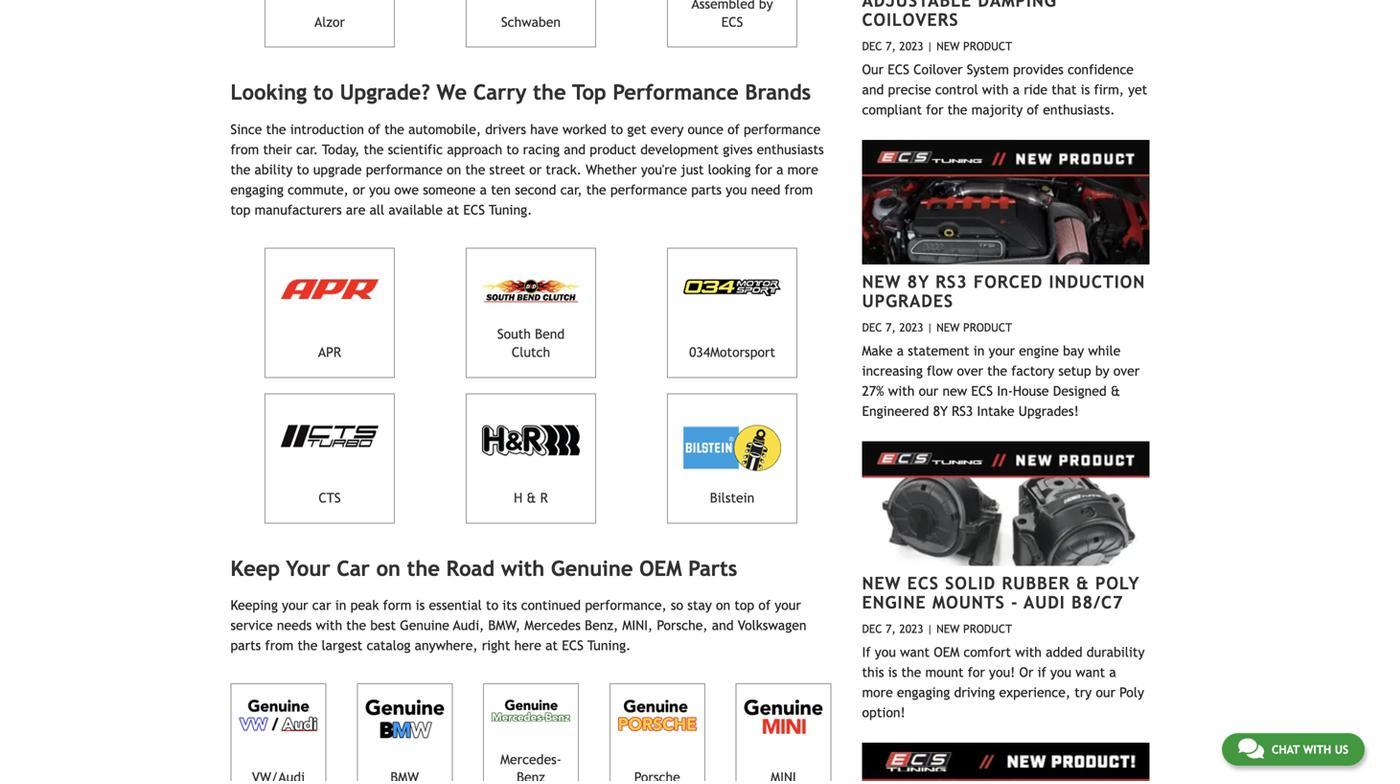 Task type: describe. For each thing, give the bounding box(es) containing it.
driving
[[954, 685, 995, 700]]

looking
[[231, 80, 307, 105]]

we
[[437, 80, 467, 105]]

introduction
[[290, 122, 364, 137]]

yet
[[1128, 82, 1148, 97]]

to up introduction
[[313, 80, 334, 105]]

ecs inside new ecs solid rubber & poly engine mounts - audi b8/c7
[[908, 573, 939, 593]]

ten
[[491, 182, 511, 197]]

mini,
[[623, 618, 653, 633]]

stay
[[688, 598, 712, 613]]

us
[[1335, 743, 1349, 756]]

the up "their"
[[266, 122, 286, 137]]

drivers
[[485, 122, 526, 137]]

system
[[967, 62, 1009, 77]]

dec for new ecs solid rubber & poly engine mounts - audi b8/c7
[[862, 622, 882, 635]]

designed
[[1053, 383, 1107, 399]]

its
[[503, 598, 517, 613]]

parts inside the since the introduction of the automobile, drivers have worked to get every ounce of performance from their car. today, the scientific approach to racing and product development gives enthusiasts the ability to upgrade performance on the street or track.  whether you're just looking for a more engaging commute, or you owe someone a ten second car, the performance parts you need from top manufacturers are all available at ecs tuning.
[[691, 182, 722, 197]]

looking
[[708, 162, 751, 177]]

a left the ten
[[480, 182, 487, 197]]

upgrades
[[862, 291, 954, 311]]

audi,
[[453, 618, 484, 633]]

increasing
[[862, 363, 923, 378]]

1 vertical spatial on
[[376, 556, 401, 581]]

enthusiasts
[[757, 142, 824, 157]]

cts link
[[265, 393, 395, 524]]

a down enthusiasts
[[777, 162, 784, 177]]

flow
[[927, 363, 953, 378]]

just
[[681, 162, 704, 177]]

chat
[[1272, 743, 1300, 756]]

largest
[[322, 638, 363, 653]]

new ecs mk8 golf r forced induction upgrades image
[[862, 743, 1150, 781]]

with inside keeping your car in peak form is essential to its continued performance, so stay on top of your service needs with the best genuine audi, bmw, mercedes benz, mini, porsche, and volkswagen parts from the largest catalog anywhere, right here at ecs tuning.
[[316, 618, 342, 633]]

ecs inside dec 7, 2023 | new product make a statement in your engine bay while increasing flow over the factory setup by over 27% with our new ecs in-house designed & engineered 8y rs3 intake upgrades!
[[972, 383, 993, 399]]

product for rubber
[[964, 622, 1012, 635]]

parts
[[688, 556, 738, 581]]

our
[[862, 62, 884, 77]]

performance
[[613, 80, 739, 105]]

2 vertical spatial performance
[[611, 182, 687, 197]]

development
[[641, 142, 719, 157]]

| for 8y
[[927, 320, 933, 334]]

engine
[[1019, 343, 1059, 358]]

poly inside dec 7, 2023 | new product if you want oem comfort with added durability this is the mount for you! or if you want a more engaging driving experience, try our poly option!
[[1120, 685, 1145, 700]]

by inside assembled by ecs
[[759, 0, 773, 11]]

0 vertical spatial oem
[[640, 556, 682, 581]]

2023 for ecs
[[900, 622, 924, 635]]

chat with us
[[1272, 743, 1349, 756]]

need
[[751, 182, 781, 197]]

street
[[489, 162, 525, 177]]

looking to upgrade? we carry the top performance brands
[[231, 80, 811, 105]]

2023 inside dec 7, 2023 | new product our ecs coilover system provides confidence and precise control with a ride that is firm, yet compliant for the majority of enthusiasts.
[[900, 39, 924, 53]]

durability
[[1087, 645, 1145, 660]]

-
[[1011, 593, 1019, 613]]

0 vertical spatial or
[[529, 162, 542, 177]]

mounts
[[933, 593, 1005, 613]]

new for statement
[[937, 320, 960, 334]]

h & r
[[514, 490, 548, 506]]

second
[[515, 182, 557, 197]]

rubber
[[1002, 573, 1071, 593]]

to left get
[[611, 122, 623, 137]]

a inside dec 7, 2023 | new product make a statement in your engine bay while increasing flow over the factory setup by over 27% with our new ecs in-house designed & engineered 8y rs3 intake upgrades!
[[897, 343, 904, 358]]

new 8y rs3 forced induction upgrades
[[862, 272, 1146, 311]]

upgrade?
[[340, 80, 430, 105]]

27%
[[862, 383, 884, 399]]

dec 7, 2023 | new product if you want oem comfort with added durability this is the mount for you! or if you want a more engaging driving experience, try our poly option!
[[862, 622, 1145, 720]]

while
[[1089, 343, 1121, 358]]

carry
[[473, 80, 527, 105]]

today,
[[322, 142, 360, 157]]

of inside dec 7, 2023 | new product our ecs coilover system provides confidence and precise control with a ride that is firm, yet compliant for the majority of enthusiasts.
[[1027, 102, 1039, 117]]

the left ability
[[231, 162, 251, 177]]

our inside dec 7, 2023 | new product if you want oem comfort with added durability this is the mount for you! or if you want a more engaging driving experience, try our poly option!
[[1096, 685, 1116, 700]]

service
[[231, 618, 273, 633]]

have
[[530, 122, 559, 137]]

on inside the since the introduction of the automobile, drivers have worked to get every ounce of performance from their car. today, the scientific approach to racing and product development gives enthusiasts the ability to upgrade performance on the street or track.  whether you're just looking for a more engaging commute, or you owe someone a ten second car, the performance parts you need from top manufacturers are all available at ecs tuning.
[[447, 162, 461, 177]]

audi
[[1024, 593, 1066, 613]]

tuning. inside the since the introduction of the automobile, drivers have worked to get every ounce of performance from their car. today, the scientific approach to racing and product development gives enthusiasts the ability to upgrade performance on the street or track.  whether you're just looking for a more engaging commute, or you owe someone a ten second car, the performance parts you need from top manufacturers are all available at ecs tuning.
[[489, 202, 532, 218]]

manufacturers
[[255, 202, 342, 218]]

r
[[540, 490, 548, 506]]

right
[[482, 638, 510, 653]]

2023 for 8y
[[900, 320, 924, 334]]

the down needs
[[298, 638, 318, 653]]

commute,
[[288, 182, 349, 197]]

& inside new ecs solid rubber & poly engine mounts - audi b8/c7
[[1077, 573, 1090, 593]]

scientific
[[388, 142, 443, 157]]

new 8y rs3 forced induction upgrades image
[[862, 140, 1150, 264]]

in inside keeping your car in peak form is essential to its continued performance, so stay on top of your service needs with the best genuine audi, bmw, mercedes benz, mini, porsche, and volkswagen parts from the largest catalog anywhere, right here at ecs tuning.
[[335, 598, 346, 613]]

majority
[[972, 102, 1023, 117]]

car
[[312, 598, 331, 613]]

alzor
[[314, 14, 345, 30]]

if
[[862, 645, 871, 660]]

you up all
[[369, 182, 390, 197]]

mercedes-
[[501, 752, 562, 767]]

and inside the since the introduction of the automobile, drivers have worked to get every ounce of performance from their car. today, the scientific approach to racing and product development gives enthusiasts the ability to upgrade performance on the street or track.  whether you're just looking for a more engaging commute, or you owe someone a ten second car, the performance parts you need from top manufacturers are all available at ecs tuning.
[[564, 142, 586, 157]]

mercedes- benz link
[[483, 684, 579, 781]]

this
[[862, 665, 884, 680]]

genuine inside keeping your car in peak form is essential to its continued performance, so stay on top of your service needs with the best genuine audi, bmw, mercedes benz, mini, porsche, and volkswagen parts from the largest catalog anywhere, right here at ecs tuning.
[[400, 618, 450, 633]]

top
[[572, 80, 607, 105]]

if
[[1038, 665, 1047, 680]]

new ecs solid rubber & poly engine mounts - audi b8/c7 image
[[862, 441, 1150, 566]]

with inside dec 7, 2023 | new product if you want oem comfort with added durability this is the mount for you! or if you want a more engaging driving experience, try our poly option!
[[1016, 645, 1042, 660]]

1 vertical spatial &
[[527, 490, 536, 506]]

to down "car."
[[297, 162, 309, 177]]

8y inside 'new 8y rs3 forced induction upgrades'
[[908, 272, 930, 292]]

0 horizontal spatial want
[[900, 645, 930, 660]]

our inside dec 7, 2023 | new product make a statement in your engine bay while increasing flow over the factory setup by over 27% with our new ecs in-house designed & engineered 8y rs3 intake upgrades!
[[919, 383, 939, 399]]

new ecs solid rubber & poly engine mounts - audi b8/c7
[[862, 573, 1140, 613]]

the inside dec 7, 2023 | new product if you want oem comfort with added durability this is the mount for you! or if you want a more engaging driving experience, try our poly option!
[[902, 665, 922, 680]]

is inside dec 7, 2023 | new product our ecs coilover system provides confidence and precise control with a ride that is firm, yet compliant for the majority of enthusiasts.
[[1081, 82, 1090, 97]]

owe
[[394, 182, 419, 197]]

with inside dec 7, 2023 | new product our ecs coilover system provides confidence and precise control with a ride that is firm, yet compliant for the majority of enthusiasts.
[[982, 82, 1009, 97]]

rs3 inside 'new 8y rs3 forced induction upgrades'
[[936, 272, 968, 292]]

ecs inside dec 7, 2023 | new product our ecs coilover system provides confidence and precise control with a ride that is firm, yet compliant for the majority of enthusiasts.
[[888, 62, 910, 77]]

peak
[[351, 598, 379, 613]]

top inside the since the introduction of the automobile, drivers have worked to get every ounce of performance from their car. today, the scientific approach to racing and product development gives enthusiasts the ability to upgrade performance on the street or track.  whether you're just looking for a more engaging commute, or you owe someone a ten second car, the performance parts you need from top manufacturers are all available at ecs tuning.
[[231, 202, 251, 218]]

compliant
[[862, 102, 922, 117]]

south
[[497, 327, 531, 342]]

engine
[[862, 593, 927, 613]]

alzor link
[[265, 0, 395, 48]]

apr
[[318, 345, 341, 360]]

dec 7, 2023 | new product make a statement in your engine bay while increasing flow over the factory setup by over 27% with our new ecs in-house designed & engineered 8y rs3 intake upgrades!
[[862, 320, 1140, 419]]

is inside keeping your car in peak form is essential to its continued performance, so stay on top of your service needs with the best genuine audi, bmw, mercedes benz, mini, porsche, and volkswagen parts from the largest catalog anywhere, right here at ecs tuning.
[[416, 598, 425, 613]]

in-
[[997, 383, 1013, 399]]

road
[[446, 556, 495, 581]]

0 horizontal spatial from
[[231, 142, 259, 157]]

to inside keeping your car in peak form is essential to its continued performance, so stay on top of your service needs with the best genuine audi, bmw, mercedes benz, mini, porsche, and volkswagen parts from the largest catalog anywhere, right here at ecs tuning.
[[486, 598, 499, 613]]

keep
[[231, 556, 280, 581]]

tuning. inside keeping your car in peak form is essential to its continued performance, so stay on top of your service needs with the best genuine audi, bmw, mercedes benz, mini, porsche, and volkswagen parts from the largest catalog anywhere, right here at ecs tuning.
[[588, 638, 631, 653]]

bilstein link
[[667, 393, 798, 524]]

for inside dec 7, 2023 | new product our ecs coilover system provides confidence and precise control with a ride that is firm, yet compliant for the majority of enthusiasts.
[[926, 102, 944, 117]]

solid
[[945, 573, 996, 593]]

poly inside new ecs solid rubber & poly engine mounts - audi b8/c7
[[1096, 573, 1140, 593]]

since the introduction of the automobile, drivers have worked to get every ounce of performance from their car. today, the scientific approach to racing and product development gives enthusiasts the ability to upgrade performance on the street or track.  whether you're just looking for a more engaging commute, or you owe someone a ten second car, the performance parts you need from top manufacturers are all available at ecs tuning.
[[231, 122, 824, 218]]

factory
[[1012, 363, 1055, 378]]

dec for new 8y rs3 forced induction upgrades
[[862, 320, 882, 334]]

product for forced
[[964, 320, 1012, 334]]

or
[[1020, 665, 1034, 680]]

b8/c7
[[1072, 593, 1124, 613]]

at inside the since the introduction of the automobile, drivers have worked to get every ounce of performance from their car. today, the scientific approach to racing and product development gives enthusiasts the ability to upgrade performance on the street or track.  whether you're just looking for a more engaging commute, or you owe someone a ten second car, the performance parts you need from top manufacturers are all available at ecs tuning.
[[447, 202, 459, 218]]

034motorsport link
[[667, 248, 798, 378]]

0 horizontal spatial or
[[353, 182, 365, 197]]

more inside the since the introduction of the automobile, drivers have worked to get every ounce of performance from their car. today, the scientific approach to racing and product development gives enthusiasts the ability to upgrade performance on the street or track.  whether you're just looking for a more engaging commute, or you owe someone a ten second car, the performance parts you need from top manufacturers are all available at ecs tuning.
[[788, 162, 819, 177]]

of up gives
[[728, 122, 740, 137]]

of down upgrade?
[[368, 122, 380, 137]]

h
[[514, 490, 523, 506]]

to up street
[[507, 142, 519, 157]]



Task type: vqa. For each thing, say whether or not it's contained in the screenshot.
"a" in the "We recommend unchecking this box when using a public or shared computer."
no



Task type: locate. For each thing, give the bounding box(es) containing it.
7, inside dec 7, 2023 | new product our ecs coilover system provides confidence and precise control with a ride that is firm, yet compliant for the majority of enthusiasts.
[[886, 39, 896, 53]]

1 horizontal spatial over
[[1114, 363, 1140, 378]]

& left 'r'
[[527, 490, 536, 506]]

2 | from the top
[[927, 320, 933, 334]]

product up system
[[964, 39, 1012, 53]]

0 horizontal spatial tuning.
[[489, 202, 532, 218]]

comments image
[[1239, 737, 1264, 760]]

new up if on the right
[[862, 573, 902, 593]]

provides
[[1013, 62, 1064, 77]]

mercedes- benz
[[501, 752, 562, 781]]

with up or
[[1016, 645, 1042, 660]]

1 over from the left
[[957, 363, 984, 378]]

more down this
[[862, 685, 893, 700]]

product inside dec 7, 2023 | new product make a statement in your engine bay while increasing flow over the factory setup by over 27% with our new ecs in-house designed & engineered 8y rs3 intake upgrades!
[[964, 320, 1012, 334]]

top left manufacturers
[[231, 202, 251, 218]]

1 horizontal spatial genuine
[[551, 556, 633, 581]]

all
[[370, 202, 385, 218]]

ecs down assembled
[[722, 14, 743, 30]]

0 vertical spatial poly
[[1096, 573, 1140, 593]]

new inside 'new 8y rs3 forced induction upgrades'
[[862, 272, 902, 292]]

more down enthusiasts
[[788, 162, 819, 177]]

1 horizontal spatial want
[[1076, 665, 1106, 680]]

the down 'peak'
[[346, 618, 366, 633]]

product inside dec 7, 2023 | new product our ecs coilover system provides confidence and precise control with a ride that is firm, yet compliant for the majority of enthusiasts.
[[964, 39, 1012, 53]]

top inside keeping your car in peak form is essential to its continued performance, so stay on top of your service needs with the best genuine audi, bmw, mercedes benz, mini, porsche, and volkswagen parts from the largest catalog anywhere, right here at ecs tuning.
[[735, 598, 755, 613]]

want
[[900, 645, 930, 660], [1076, 665, 1106, 680]]

from down since
[[231, 142, 259, 157]]

1 horizontal spatial engaging
[[897, 685, 950, 700]]

1 vertical spatial want
[[1076, 665, 1106, 680]]

on right stay
[[716, 598, 731, 613]]

clutch
[[512, 345, 550, 360]]

from down needs
[[265, 638, 294, 653]]

0 vertical spatial engaging
[[231, 182, 284, 197]]

at down "mercedes"
[[546, 638, 558, 653]]

0 horizontal spatial oem
[[640, 556, 682, 581]]

1 horizontal spatial more
[[862, 685, 893, 700]]

automobile,
[[409, 122, 481, 137]]

2 vertical spatial is
[[888, 665, 898, 680]]

tuning. down benz,
[[588, 638, 631, 653]]

and inside dec 7, 2023 | new product our ecs coilover system provides confidence and precise control with a ride that is firm, yet compliant for the majority of enthusiasts.
[[862, 82, 884, 97]]

performance up enthusiasts
[[744, 122, 821, 137]]

0 vertical spatial 2023
[[900, 39, 924, 53]]

1 horizontal spatial our
[[1096, 685, 1116, 700]]

keeping your car in peak form is essential to its continued performance, so stay on top of your service needs with the best genuine audi, bmw, mercedes benz, mini, porsche, and volkswagen parts from the largest catalog anywhere, right here at ecs tuning.
[[231, 598, 807, 653]]

for inside dec 7, 2023 | new product if you want oem comfort with added durability this is the mount for you! or if you want a more engaging driving experience, try our poly option!
[[968, 665, 985, 680]]

assembled by ecs
[[692, 0, 773, 30]]

7,
[[886, 39, 896, 53], [886, 320, 896, 334], [886, 622, 896, 635]]

of up volkswagen
[[759, 598, 771, 613]]

0 vertical spatial dec
[[862, 39, 882, 53]]

is right 'form'
[[416, 598, 425, 613]]

0 horizontal spatial for
[[755, 162, 773, 177]]

the up 'form'
[[407, 556, 440, 581]]

0 horizontal spatial &
[[527, 490, 536, 506]]

is up enthusiasts.
[[1081, 82, 1090, 97]]

1 horizontal spatial is
[[888, 665, 898, 680]]

genuine up anywhere,
[[400, 618, 450, 633]]

1 vertical spatial 8y
[[933, 403, 948, 419]]

product up comfort
[[964, 622, 1012, 635]]

dec up our
[[862, 39, 882, 53]]

engaging down ability
[[231, 182, 284, 197]]

1 vertical spatial poly
[[1120, 685, 1145, 700]]

mount
[[926, 665, 964, 680]]

try
[[1075, 685, 1092, 700]]

in
[[974, 343, 985, 358], [335, 598, 346, 613]]

the up scientific
[[385, 122, 404, 137]]

new for coilover
[[937, 39, 960, 53]]

| up mount
[[927, 622, 933, 635]]

get
[[627, 122, 647, 137]]

2 horizontal spatial on
[[716, 598, 731, 613]]

car
[[337, 556, 370, 581]]

2023 inside dec 7, 2023 | new product make a statement in your engine bay while increasing flow over the factory setup by over 27% with our new ecs in-house designed & engineered 8y rs3 intake upgrades!
[[900, 320, 924, 334]]

new inside new ecs solid rubber & poly engine mounts - audi b8/c7
[[862, 573, 902, 593]]

dec
[[862, 39, 882, 53], [862, 320, 882, 334], [862, 622, 882, 635]]

2 vertical spatial from
[[265, 638, 294, 653]]

anywhere,
[[415, 638, 478, 653]]

someone
[[423, 182, 476, 197]]

rs3 down "new"
[[952, 403, 973, 419]]

3 dec from the top
[[862, 622, 882, 635]]

rs3 left 'forced'
[[936, 272, 968, 292]]

2023 up coilover
[[900, 39, 924, 53]]

2 horizontal spatial from
[[785, 182, 813, 197]]

|
[[927, 39, 933, 53], [927, 320, 933, 334], [927, 622, 933, 635]]

new up statement at the top right
[[937, 320, 960, 334]]

so
[[671, 598, 684, 613]]

worked
[[563, 122, 607, 137]]

since
[[231, 122, 262, 137]]

you right if on the right
[[875, 645, 896, 660]]

0 vertical spatial our
[[919, 383, 939, 399]]

2023 down engine on the bottom right of page
[[900, 622, 924, 635]]

3 product from the top
[[964, 622, 1012, 635]]

2 over from the left
[[1114, 363, 1140, 378]]

7, down engine on the bottom right of page
[[886, 622, 896, 635]]

schwaben link
[[466, 0, 596, 48]]

0 vertical spatial &
[[1111, 383, 1121, 399]]

2 horizontal spatial performance
[[744, 122, 821, 137]]

in right the car
[[335, 598, 346, 613]]

the down "control"
[[948, 102, 968, 117]]

1 horizontal spatial from
[[265, 638, 294, 653]]

1 horizontal spatial and
[[712, 618, 734, 633]]

new 8y rs3 forced induction upgrades link
[[862, 272, 1146, 311]]

& right audi
[[1077, 573, 1090, 593]]

is right this
[[888, 665, 898, 680]]

2 7, from the top
[[886, 320, 896, 334]]

0 vertical spatial |
[[927, 39, 933, 53]]

experience,
[[999, 685, 1071, 700]]

more inside dec 7, 2023 | new product if you want oem comfort with added durability this is the mount for you! or if you want a more engaging driving experience, try our poly option!
[[862, 685, 893, 700]]

2 vertical spatial for
[[968, 665, 985, 680]]

performance up owe
[[366, 162, 443, 177]]

at
[[447, 202, 459, 218], [546, 638, 558, 653]]

| up statement at the top right
[[927, 320, 933, 334]]

2 product from the top
[[964, 320, 1012, 334]]

dec 7, 2023 | new product our ecs coilover system provides confidence and precise control with a ride that is firm, yet compliant for the majority of enthusiasts.
[[862, 39, 1148, 117]]

is inside dec 7, 2023 | new product if you want oem comfort with added durability this is the mount for you! or if you want a more engaging driving experience, try our poly option!
[[888, 665, 898, 680]]

car.
[[296, 142, 318, 157]]

dec up the make
[[862, 320, 882, 334]]

poly down durability
[[1120, 685, 1145, 700]]

1 horizontal spatial on
[[447, 162, 461, 177]]

new down mounts
[[937, 622, 960, 635]]

or up are
[[353, 182, 365, 197]]

you down looking
[[726, 182, 747, 197]]

control
[[936, 82, 978, 97]]

a inside dec 7, 2023 | new product our ecs coilover system provides confidence and precise control with a ride that is firm, yet compliant for the majority of enthusiasts.
[[1013, 82, 1020, 97]]

new
[[943, 383, 967, 399]]

2 vertical spatial 7,
[[886, 622, 896, 635]]

the
[[533, 80, 566, 105], [948, 102, 968, 117], [266, 122, 286, 137], [385, 122, 404, 137], [364, 142, 384, 157], [231, 162, 251, 177], [465, 162, 485, 177], [587, 182, 607, 197], [988, 363, 1008, 378], [407, 556, 440, 581], [346, 618, 366, 633], [298, 638, 318, 653], [902, 665, 922, 680]]

in right statement at the top right
[[974, 343, 985, 358]]

mercedes
[[525, 618, 581, 633]]

2 horizontal spatial your
[[989, 343, 1015, 358]]

1 vertical spatial dec
[[862, 320, 882, 334]]

with left us
[[1303, 743, 1332, 756]]

2 horizontal spatial &
[[1111, 383, 1121, 399]]

by right assembled
[[759, 0, 773, 11]]

your inside dec 7, 2023 | new product make a statement in your engine bay while increasing flow over the factory setup by over 27% with our new ecs in-house designed & engineered 8y rs3 intake upgrades!
[[989, 343, 1015, 358]]

0 vertical spatial performance
[[744, 122, 821, 137]]

ecs
[[722, 14, 743, 30], [888, 62, 910, 77], [463, 202, 485, 218], [972, 383, 993, 399], [908, 573, 939, 593], [562, 638, 584, 653]]

0 horizontal spatial 8y
[[908, 272, 930, 292]]

genuine up performance, on the bottom left of the page
[[551, 556, 633, 581]]

1 vertical spatial oem
[[934, 645, 960, 660]]

make
[[862, 343, 893, 358]]

by inside dec 7, 2023 | new product make a statement in your engine bay while increasing flow over the factory setup by over 27% with our new ecs in-house designed & engineered 8y rs3 intake upgrades!
[[1096, 363, 1110, 378]]

oem inside dec 7, 2023 | new product if you want oem comfort with added durability this is the mount for you! or if you want a more engaging driving experience, try our poly option!
[[934, 645, 960, 660]]

with inside dec 7, 2023 | new product make a statement in your engine bay while increasing flow over the factory setup by over 27% with our new ecs in-house designed & engineered 8y rs3 intake upgrades!
[[889, 383, 915, 399]]

of down ride
[[1027, 102, 1039, 117]]

new for want
[[937, 622, 960, 635]]

engaging inside dec 7, 2023 | new product if you want oem comfort with added durability this is the mount for you! or if you want a more engaging driving experience, try our poly option!
[[897, 685, 950, 700]]

dec up if on the right
[[862, 622, 882, 635]]

3 | from the top
[[927, 622, 933, 635]]

1 horizontal spatial performance
[[611, 182, 687, 197]]

0 vertical spatial in
[[974, 343, 985, 358]]

gives
[[723, 142, 753, 157]]

0 vertical spatial want
[[900, 645, 930, 660]]

a left ride
[[1013, 82, 1020, 97]]

1 horizontal spatial top
[[735, 598, 755, 613]]

parts down service
[[231, 638, 261, 653]]

schwaben
[[501, 14, 561, 30]]

whether
[[586, 162, 637, 177]]

south bend clutch
[[497, 327, 565, 360]]

the left mount
[[902, 665, 922, 680]]

1 vertical spatial |
[[927, 320, 933, 334]]

| up coilover
[[927, 39, 933, 53]]

dec inside dec 7, 2023 | new product if you want oem comfort with added durability this is the mount for you! or if you want a more engaging driving experience, try our poly option!
[[862, 622, 882, 635]]

8y up statement at the top right
[[908, 272, 930, 292]]

house
[[1013, 383, 1049, 399]]

want up try
[[1076, 665, 1106, 680]]

1 vertical spatial by
[[1096, 363, 1110, 378]]

1 horizontal spatial for
[[926, 102, 944, 117]]

| for ecs
[[927, 622, 933, 635]]

and inside keeping your car in peak form is essential to its continued performance, so stay on top of your service needs with the best genuine audi, bmw, mercedes benz, mini, porsche, and volkswagen parts from the largest catalog anywhere, right here at ecs tuning.
[[712, 618, 734, 633]]

from right need at the top right of page
[[785, 182, 813, 197]]

0 horizontal spatial parts
[[231, 638, 261, 653]]

racing
[[523, 142, 560, 157]]

0 vertical spatial is
[[1081, 82, 1090, 97]]

volkswagen
[[738, 618, 807, 633]]

0 horizontal spatial performance
[[366, 162, 443, 177]]

0 vertical spatial 8y
[[908, 272, 930, 292]]

1 vertical spatial 2023
[[900, 320, 924, 334]]

0 vertical spatial on
[[447, 162, 461, 177]]

1 horizontal spatial your
[[775, 598, 801, 613]]

8y
[[908, 272, 930, 292], [933, 403, 948, 419]]

0 vertical spatial more
[[788, 162, 819, 177]]

for inside the since the introduction of the automobile, drivers have worked to get every ounce of performance from their car. today, the scientific approach to racing and product development gives enthusiasts the ability to upgrade performance on the street or track.  whether you're just looking for a more engaging commute, or you owe someone a ten second car, the performance parts you need from top manufacturers are all available at ecs tuning.
[[755, 162, 773, 177]]

engaging down mount
[[897, 685, 950, 700]]

the inside dec 7, 2023 | new product our ecs coilover system provides confidence and precise control with a ride that is firm, yet compliant for the majority of enthusiasts.
[[948, 102, 968, 117]]

parts inside keeping your car in peak form is essential to its continued performance, so stay on top of your service needs with the best genuine audi, bmw, mercedes benz, mini, porsche, and volkswagen parts from the largest catalog anywhere, right here at ecs tuning.
[[231, 638, 261, 653]]

0 horizontal spatial is
[[416, 598, 425, 613]]

1 vertical spatial genuine
[[400, 618, 450, 633]]

0 vertical spatial genuine
[[551, 556, 633, 581]]

benz
[[517, 770, 545, 781]]

for down "control"
[[926, 102, 944, 117]]

brands
[[745, 80, 811, 105]]

you!
[[989, 665, 1016, 680]]

1 horizontal spatial oem
[[934, 645, 960, 660]]

ecs left solid
[[908, 573, 939, 593]]

enthusiasts.
[[1043, 102, 1115, 117]]

tuning. down the ten
[[489, 202, 532, 218]]

tuning.
[[489, 202, 532, 218], [588, 638, 631, 653]]

from inside keeping your car in peak form is essential to its continued performance, so stay on top of your service needs with the best genuine audi, bmw, mercedes benz, mini, porsche, and volkswagen parts from the largest catalog anywhere, right here at ecs tuning.
[[265, 638, 294, 653]]

ecs inside the since the introduction of the automobile, drivers have worked to get every ounce of performance from their car. today, the scientific approach to racing and product development gives enthusiasts the ability to upgrade performance on the street or track.  whether you're just looking for a more engaging commute, or you owe someone a ten second car, the performance parts you need from top manufacturers are all available at ecs tuning.
[[463, 202, 485, 218]]

over down "while"
[[1114, 363, 1140, 378]]

statement
[[908, 343, 970, 358]]

2 vertical spatial product
[[964, 622, 1012, 635]]

want up mount
[[900, 645, 930, 660]]

0 vertical spatial at
[[447, 202, 459, 218]]

rs3 inside dec 7, 2023 | new product make a statement in your engine bay while increasing flow over the factory setup by over 27% with our new ecs in-house designed & engineered 8y rs3 intake upgrades!
[[952, 403, 973, 419]]

1 | from the top
[[927, 39, 933, 53]]

the right car,
[[587, 182, 607, 197]]

poly
[[1096, 573, 1140, 593], [1120, 685, 1145, 700]]

1 vertical spatial more
[[862, 685, 893, 700]]

oem up mount
[[934, 645, 960, 660]]

1 vertical spatial from
[[785, 182, 813, 197]]

1 horizontal spatial 8y
[[933, 403, 948, 419]]

new up coilover
[[937, 39, 960, 53]]

with up its
[[501, 556, 545, 581]]

on
[[447, 162, 461, 177], [376, 556, 401, 581], [716, 598, 731, 613]]

performance down you're
[[611, 182, 687, 197]]

0 vertical spatial parts
[[691, 182, 722, 197]]

0 vertical spatial from
[[231, 142, 259, 157]]

induction
[[1049, 272, 1146, 292]]

1 vertical spatial 7,
[[886, 320, 896, 334]]

top up volkswagen
[[735, 598, 755, 613]]

new inside dec 7, 2023 | new product our ecs coilover system provides confidence and precise control with a ride that is firm, yet compliant for the majority of enthusiasts.
[[937, 39, 960, 53]]

you right if at the right bottom of the page
[[1051, 665, 1072, 680]]

1 dec from the top
[[862, 39, 882, 53]]

& inside dec 7, 2023 | new product make a statement in your engine bay while increasing flow over the factory setup by over 27% with our new ecs in-house designed & engineered 8y rs3 intake upgrades!
[[1111, 383, 1121, 399]]

1 horizontal spatial at
[[546, 638, 558, 653]]

benz,
[[585, 618, 619, 633]]

7, inside dec 7, 2023 | new product make a statement in your engine bay while increasing flow over the factory setup by over 27% with our new ecs in-house designed & engineered 8y rs3 intake upgrades!
[[886, 320, 896, 334]]

1 vertical spatial top
[[735, 598, 755, 613]]

oem up so
[[640, 556, 682, 581]]

with
[[982, 82, 1009, 97], [889, 383, 915, 399], [501, 556, 545, 581], [316, 618, 342, 633], [1016, 645, 1042, 660], [1303, 743, 1332, 756]]

you're
[[641, 162, 677, 177]]

1 vertical spatial rs3
[[952, 403, 973, 419]]

keeping
[[231, 598, 278, 613]]

product inside dec 7, 2023 | new product if you want oem comfort with added durability this is the mount for you! or if you want a more engaging driving experience, try our poly option!
[[964, 622, 1012, 635]]

0 horizontal spatial our
[[919, 383, 939, 399]]

product down 'new 8y rs3 forced induction upgrades'
[[964, 320, 1012, 334]]

3 2023 from the top
[[900, 622, 924, 635]]

dec inside dec 7, 2023 | new product our ecs coilover system provides confidence and precise control with a ride that is firm, yet compliant for the majority of enthusiasts.
[[862, 39, 882, 53]]

0 vertical spatial 7,
[[886, 39, 896, 53]]

1 7, from the top
[[886, 39, 896, 53]]

| inside dec 7, 2023 | new product make a statement in your engine bay while increasing flow over the factory setup by over 27% with our new ecs in-house designed & engineered 8y rs3 intake upgrades!
[[927, 320, 933, 334]]

2 horizontal spatial is
[[1081, 82, 1090, 97]]

of inside keeping your car in peak form is essential to its continued performance, so stay on top of your service needs with the best genuine audi, bmw, mercedes benz, mini, porsche, and volkswagen parts from the largest catalog anywhere, right here at ecs tuning.
[[759, 598, 771, 613]]

a up increasing
[[897, 343, 904, 358]]

0 vertical spatial top
[[231, 202, 251, 218]]

2 dec from the top
[[862, 320, 882, 334]]

on inside keeping your car in peak form is essential to its continued performance, so stay on top of your service needs with the best genuine audi, bmw, mercedes benz, mini, porsche, and volkswagen parts from the largest catalog anywhere, right here at ecs tuning.
[[716, 598, 731, 613]]

comfort
[[964, 645, 1012, 660]]

in inside dec 7, 2023 | new product make a statement in your engine bay while increasing flow over the factory setup by over 27% with our new ecs in-house designed & engineered 8y rs3 intake upgrades!
[[974, 343, 985, 358]]

our
[[919, 383, 939, 399], [1096, 685, 1116, 700]]

assembled
[[692, 0, 755, 11]]

1 vertical spatial our
[[1096, 685, 1116, 700]]

7, for 8y
[[886, 320, 896, 334]]

south bend clutch link
[[466, 248, 596, 378]]

ecs up precise
[[888, 62, 910, 77]]

with up engineered
[[889, 383, 915, 399]]

0 horizontal spatial in
[[335, 598, 346, 613]]

2 vertical spatial &
[[1077, 573, 1090, 593]]

genuine
[[551, 556, 633, 581], [400, 618, 450, 633]]

new ecs solid rubber & poly engine mounts - audi b8/c7 link
[[862, 573, 1140, 613]]

2023 down upgrades
[[900, 320, 924, 334]]

the down approach
[[465, 162, 485, 177]]

the inside dec 7, 2023 | new product make a statement in your engine bay while increasing flow over the factory setup by over 27% with our new ecs in-house designed & engineered 8y rs3 intake upgrades!
[[988, 363, 1008, 378]]

2 vertical spatial 2023
[[900, 622, 924, 635]]

parts
[[691, 182, 722, 197], [231, 638, 261, 653]]

1 product from the top
[[964, 39, 1012, 53]]

0 vertical spatial for
[[926, 102, 944, 117]]

our right try
[[1096, 685, 1116, 700]]

catalog
[[367, 638, 411, 653]]

by down "while"
[[1096, 363, 1110, 378]]

2 horizontal spatial and
[[862, 82, 884, 97]]

your up volkswagen
[[775, 598, 801, 613]]

the up have at left top
[[533, 80, 566, 105]]

1 vertical spatial at
[[546, 638, 558, 653]]

ecs inside keeping your car in peak form is essential to its continued performance, so stay on top of your service needs with the best genuine audi, bmw, mercedes benz, mini, porsche, and volkswagen parts from the largest catalog anywhere, right here at ecs tuning.
[[562, 638, 584, 653]]

3 7, from the top
[[886, 622, 896, 635]]

continued
[[521, 598, 581, 613]]

at down someone
[[447, 202, 459, 218]]

1 vertical spatial product
[[964, 320, 1012, 334]]

7, for ecs
[[886, 622, 896, 635]]

available
[[389, 202, 443, 218]]

product
[[964, 39, 1012, 53], [964, 320, 1012, 334], [964, 622, 1012, 635]]

needs
[[277, 618, 312, 633]]

0 vertical spatial by
[[759, 0, 773, 11]]

new inside dec 7, 2023 | new product make a statement in your engine bay while increasing flow over the factory setup by over 27% with our new ecs in-house designed & engineered 8y rs3 intake upgrades!
[[937, 320, 960, 334]]

and down the worked
[[564, 142, 586, 157]]

2 2023 from the top
[[900, 320, 924, 334]]

0 horizontal spatial genuine
[[400, 618, 450, 633]]

over up "new"
[[957, 363, 984, 378]]

2 vertical spatial dec
[[862, 622, 882, 635]]

the right today, at the left
[[364, 142, 384, 157]]

on up someone
[[447, 162, 461, 177]]

approach
[[447, 142, 503, 157]]

| inside dec 7, 2023 | new product our ecs coilover system provides confidence and precise control with a ride that is firm, yet compliant for the majority of enthusiasts.
[[927, 39, 933, 53]]

more
[[788, 162, 819, 177], [862, 685, 893, 700]]

1 vertical spatial engaging
[[897, 685, 950, 700]]

0 horizontal spatial your
[[282, 598, 308, 613]]

ecs inside assembled by ecs
[[722, 14, 743, 30]]

1 horizontal spatial tuning.
[[588, 638, 631, 653]]

7, up the make
[[886, 320, 896, 334]]

2023 inside dec 7, 2023 | new product if you want oem comfort with added durability this is the mount for you! or if you want a more engaging driving experience, try our poly option!
[[900, 622, 924, 635]]

a inside dec 7, 2023 | new product if you want oem comfort with added durability this is the mount for you! or if you want a more engaging driving experience, try our poly option!
[[1110, 665, 1117, 680]]

forced
[[974, 272, 1043, 292]]

dec inside dec 7, 2023 | new product make a statement in your engine bay while increasing flow over the factory setup by over 27% with our new ecs in-house designed & engineered 8y rs3 intake upgrades!
[[862, 320, 882, 334]]

engaging inside the since the introduction of the automobile, drivers have worked to get every ounce of performance from their car. today, the scientific approach to racing and product development gives enthusiasts the ability to upgrade performance on the street or track.  whether you're just looking for a more engaging commute, or you owe someone a ten second car, the performance parts you need from top manufacturers are all available at ecs tuning.
[[231, 182, 284, 197]]

option!
[[862, 705, 906, 720]]

0 vertical spatial tuning.
[[489, 202, 532, 218]]

at inside keeping your car in peak form is essential to its continued performance, so stay on top of your service needs with the best genuine audi, bmw, mercedes benz, mini, porsche, and volkswagen parts from the largest catalog anywhere, right here at ecs tuning.
[[546, 638, 558, 653]]

1 horizontal spatial parts
[[691, 182, 722, 197]]

and down our
[[862, 82, 884, 97]]

poly up durability
[[1096, 573, 1140, 593]]

0 vertical spatial rs3
[[936, 272, 968, 292]]

1 horizontal spatial &
[[1077, 573, 1090, 593]]

oem
[[640, 556, 682, 581], [934, 645, 960, 660]]

a down durability
[[1110, 665, 1117, 680]]

new inside dec 7, 2023 | new product if you want oem comfort with added durability this is the mount for you! or if you want a more engaging driving experience, try our poly option!
[[937, 622, 960, 635]]

0 horizontal spatial top
[[231, 202, 251, 218]]

with down the car
[[316, 618, 342, 633]]

your up needs
[[282, 598, 308, 613]]

0 horizontal spatial and
[[564, 142, 586, 157]]

1 2023 from the top
[[900, 39, 924, 53]]

is
[[1081, 82, 1090, 97], [416, 598, 425, 613], [888, 665, 898, 680]]

0 horizontal spatial on
[[376, 556, 401, 581]]

| inside dec 7, 2023 | new product if you want oem comfort with added durability this is the mount for you! or if you want a more engaging driving experience, try our poly option!
[[927, 622, 933, 635]]

8y inside dec 7, 2023 | new product make a statement in your engine bay while increasing flow over the factory setup by over 27% with our new ecs in-house designed & engineered 8y rs3 intake upgrades!
[[933, 403, 948, 419]]

7, inside dec 7, 2023 | new product if you want oem comfort with added durability this is the mount for you! or if you want a more engaging driving experience, try our poly option!
[[886, 622, 896, 635]]



